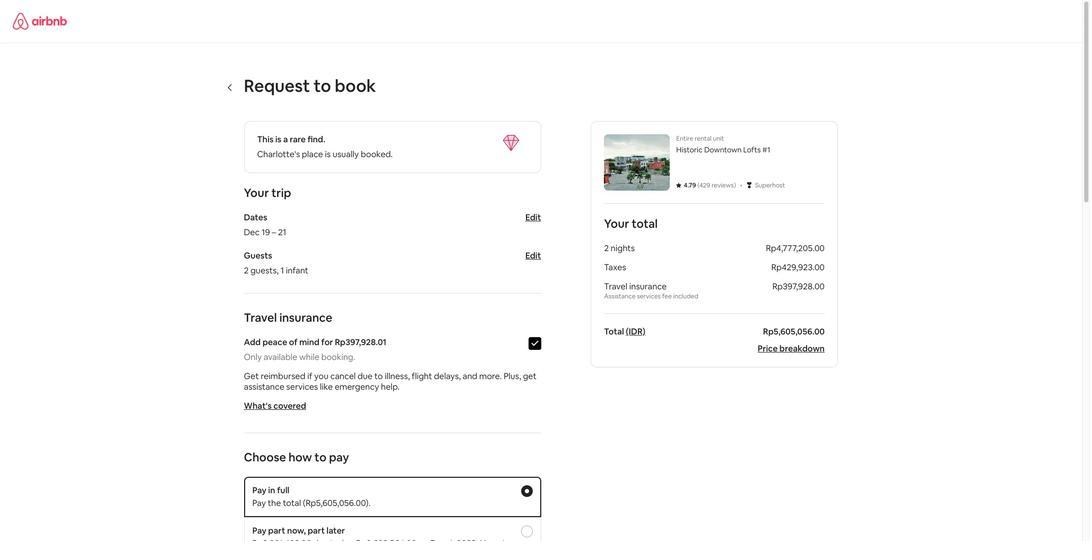 Task type: locate. For each thing, give the bounding box(es) containing it.
1 vertical spatial travel
[[244, 310, 277, 325]]

2 edit from the top
[[526, 250, 541, 261]]

edit button
[[526, 212, 541, 223], [526, 250, 541, 261]]

plus,
[[504, 371, 521, 382]]

pay for pay in full pay the total (rp5,605,056.00).
[[252, 485, 267, 496]]

place
[[302, 149, 323, 160]]

0 horizontal spatial is
[[275, 134, 282, 145]]

edit
[[526, 212, 541, 223], [526, 250, 541, 261]]

1 horizontal spatial insurance
[[629, 281, 667, 292]]

due
[[358, 371, 373, 382]]

travel insurance up of
[[244, 310, 333, 325]]

pay
[[252, 485, 267, 496], [252, 498, 266, 509], [252, 525, 267, 536]]

choose how to pay
[[244, 450, 349, 465]]

insurance up mind
[[280, 310, 333, 325]]

0 horizontal spatial 2
[[244, 265, 249, 276]]

1 vertical spatial edit button
[[526, 250, 541, 261]]

1 vertical spatial services
[[286, 381, 318, 392]]

part
[[268, 525, 285, 536], [308, 525, 325, 536]]

None radio
[[521, 526, 533, 537]]

1 vertical spatial 2
[[244, 265, 249, 276]]

cancel
[[331, 371, 356, 382]]

rental
[[695, 134, 712, 143]]

total up nights
[[632, 216, 658, 231]]

entire
[[676, 134, 693, 143]]

0 vertical spatial pay
[[252, 485, 267, 496]]

part left now,
[[268, 525, 285, 536]]

what's covered button
[[244, 400, 306, 412]]

to left book
[[314, 75, 331, 97]]

1 horizontal spatial services
[[637, 292, 661, 301]]

0 horizontal spatial insurance
[[280, 310, 333, 325]]

assistance services fee included
[[604, 292, 698, 301]]

2 pay from the top
[[252, 498, 266, 509]]

2 edit button from the top
[[526, 250, 541, 261]]

0 vertical spatial edit button
[[526, 212, 541, 223]]

edit button for dates dec 19 – 21
[[526, 212, 541, 223]]

(
[[698, 181, 699, 190]]

available
[[264, 352, 298, 363]]

0 vertical spatial 2
[[604, 243, 609, 254]]

total inside pay in full pay the total (rp5,605,056.00).
[[283, 498, 301, 509]]

lofts
[[743, 145, 761, 155]]

pay
[[329, 450, 349, 465]]

your up 2 nights
[[604, 216, 629, 231]]

is
[[275, 134, 282, 145], [325, 149, 331, 160]]

while
[[299, 352, 320, 363]]

infant
[[286, 265, 309, 276]]

0 vertical spatial total
[[632, 216, 658, 231]]

0 horizontal spatial your
[[244, 185, 269, 200]]

breakdown
[[780, 343, 825, 354]]

find.
[[308, 134, 326, 145]]

1 horizontal spatial total
[[632, 216, 658, 231]]

services
[[637, 292, 661, 301], [286, 381, 318, 392]]

pay left now,
[[252, 525, 267, 536]]

reimbursed
[[261, 371, 306, 382]]

travel insurance down taxes
[[604, 281, 667, 292]]

flight
[[412, 371, 432, 382]]

request
[[244, 75, 310, 97]]

2 vertical spatial pay
[[252, 525, 267, 536]]

your for your trip
[[244, 185, 269, 200]]

total
[[632, 216, 658, 231], [283, 498, 301, 509]]

rp397,928.00
[[773, 281, 825, 292]]

2 left guests,
[[244, 265, 249, 276]]

edit button for guests 2 guests, 1 infant
[[526, 250, 541, 261]]

2 nights
[[604, 243, 635, 254]]

1 horizontal spatial part
[[308, 525, 325, 536]]

this is a rare find. charlotte's place is usually booked.
[[257, 134, 393, 160]]

is right place
[[325, 149, 331, 160]]

0 horizontal spatial services
[[286, 381, 318, 392]]

1 edit from the top
[[526, 212, 541, 223]]

#1
[[763, 145, 771, 155]]

to right due
[[375, 371, 383, 382]]

rare
[[290, 134, 306, 145]]

to left pay
[[315, 450, 327, 465]]

2
[[604, 243, 609, 254], [244, 265, 249, 276]]

what's covered
[[244, 400, 306, 412]]

you
[[314, 371, 329, 382]]

0 vertical spatial to
[[314, 75, 331, 97]]

total
[[604, 326, 624, 337]]

your up dates
[[244, 185, 269, 200]]

pay part now, part later
[[252, 525, 345, 536]]

0 vertical spatial your
[[244, 185, 269, 200]]

1 vertical spatial your
[[604, 216, 629, 231]]

if
[[307, 371, 313, 382]]

0 horizontal spatial total
[[283, 498, 301, 509]]

rp5,605,056.00
[[763, 326, 825, 337]]

travel insurance
[[604, 281, 667, 292], [244, 310, 333, 325]]

pay left in
[[252, 485, 267, 496]]

travel
[[604, 281, 627, 292], [244, 310, 277, 325]]

0 horizontal spatial part
[[268, 525, 285, 536]]

included
[[673, 292, 698, 301]]

3 pay from the top
[[252, 525, 267, 536]]

peace
[[263, 337, 287, 348]]

now,
[[287, 525, 306, 536]]

your
[[244, 185, 269, 200], [604, 216, 629, 231]]

1 edit button from the top
[[526, 212, 541, 223]]

insurance left included
[[629, 281, 667, 292]]

2 left nights
[[604, 243, 609, 254]]

to inside get reimbursed if you cancel due to illness, flight delays, and more. plus, get assistance services like emergency help.
[[375, 371, 383, 382]]

1 horizontal spatial travel insurance
[[604, 281, 667, 292]]

0 vertical spatial travel insurance
[[604, 281, 667, 292]]

2 inside guests 2 guests, 1 infant
[[244, 265, 249, 276]]

insurance
[[629, 281, 667, 292], [280, 310, 333, 325]]

1 vertical spatial to
[[375, 371, 383, 382]]

total down full
[[283, 498, 301, 509]]

guests 2 guests, 1 infant
[[244, 250, 309, 276]]

price breakdown
[[758, 343, 825, 354]]

1 vertical spatial total
[[283, 498, 301, 509]]

0 vertical spatial edit
[[526, 212, 541, 223]]

0 vertical spatial insurance
[[629, 281, 667, 292]]

services left like
[[286, 381, 318, 392]]

dates dec 19 – 21
[[244, 212, 286, 238]]

(idr)
[[626, 326, 646, 337]]

is left a
[[275, 134, 282, 145]]

travel up add
[[244, 310, 277, 325]]

0 horizontal spatial travel insurance
[[244, 310, 333, 325]]

0 horizontal spatial travel
[[244, 310, 277, 325]]

1 horizontal spatial is
[[325, 149, 331, 160]]

–
[[272, 227, 276, 238]]

edit for dates dec 19 – 21
[[526, 212, 541, 223]]

trip
[[272, 185, 291, 200]]

to
[[314, 75, 331, 97], [375, 371, 383, 382], [315, 450, 327, 465]]

rp397,928.01
[[335, 337, 387, 348]]

total (idr)
[[604, 326, 646, 337]]

1 vertical spatial edit
[[526, 250, 541, 261]]

part left later
[[308, 525, 325, 536]]

travel down taxes
[[604, 281, 627, 292]]

1 horizontal spatial your
[[604, 216, 629, 231]]

services left fee
[[637, 292, 661, 301]]

None radio
[[521, 485, 533, 497]]

the
[[268, 498, 281, 509]]

your for your total
[[604, 216, 629, 231]]

1 pay from the top
[[252, 485, 267, 496]]

services inside get reimbursed if you cancel due to illness, flight delays, and more. plus, get assistance services like emergency help.
[[286, 381, 318, 392]]

back image
[[226, 83, 234, 92]]

pay left the
[[252, 498, 266, 509]]

1 vertical spatial pay
[[252, 498, 266, 509]]

0 vertical spatial travel
[[604, 281, 627, 292]]

get reimbursed if you cancel due to illness, flight delays, and more. plus, get assistance services like emergency help.
[[244, 371, 537, 392]]



Task type: vqa. For each thing, say whether or not it's contained in the screenshot.
1 on the left of the page
yes



Task type: describe. For each thing, give the bounding box(es) containing it.
assistance
[[604, 292, 636, 301]]

429
[[699, 181, 710, 190]]

0 vertical spatial is
[[275, 134, 282, 145]]

rp429,923.00
[[772, 262, 825, 273]]

dates
[[244, 212, 268, 223]]

later
[[327, 525, 345, 536]]

21
[[278, 227, 286, 238]]

dec
[[244, 227, 260, 238]]

historic
[[676, 145, 703, 155]]

downtown
[[704, 145, 742, 155]]

superhost
[[755, 181, 785, 190]]

assistance
[[244, 381, 285, 392]]

mind
[[299, 337, 320, 348]]

1 horizontal spatial travel
[[604, 281, 627, 292]]

like
[[320, 381, 333, 392]]

19
[[262, 227, 270, 238]]

illness,
[[385, 371, 410, 382]]

of
[[289, 337, 298, 348]]

delays,
[[434, 371, 461, 382]]

full
[[277, 485, 290, 496]]

1 vertical spatial travel insurance
[[244, 310, 333, 325]]

2 part from the left
[[308, 525, 325, 536]]

1 vertical spatial is
[[325, 149, 331, 160]]

4.79
[[684, 181, 696, 190]]

get
[[244, 371, 259, 382]]

0 vertical spatial services
[[637, 292, 661, 301]]

guests
[[244, 250, 272, 261]]

)
[[734, 181, 736, 190]]

how
[[289, 450, 312, 465]]

pay for pay part now, part later
[[252, 525, 267, 536]]

pay in full pay the total (rp5,605,056.00).
[[252, 485, 371, 509]]

entire rental unit historic downtown lofts #1
[[676, 134, 771, 155]]

•
[[740, 179, 742, 191]]

unit
[[713, 134, 724, 143]]

2 vertical spatial to
[[315, 450, 327, 465]]

more.
[[480, 371, 502, 382]]

taxes
[[604, 262, 626, 273]]

book
[[335, 75, 376, 97]]

add peace of mind for rp397,928.01 only available while booking.
[[244, 337, 387, 363]]

fee
[[662, 292, 672, 301]]

reviews
[[712, 181, 734, 190]]

your trip
[[244, 185, 291, 200]]

this
[[257, 134, 274, 145]]

1
[[281, 265, 284, 276]]

booking.
[[321, 352, 355, 363]]

for
[[321, 337, 333, 348]]

choose
[[244, 450, 286, 465]]

1 part from the left
[[268, 525, 285, 536]]

help.
[[381, 381, 400, 392]]

edit for guests 2 guests, 1 infant
[[526, 250, 541, 261]]

a
[[283, 134, 288, 145]]

your total
[[604, 216, 658, 231]]

price
[[758, 343, 778, 354]]

1 vertical spatial insurance
[[280, 310, 333, 325]]

rp4,777,205.00
[[766, 243, 825, 254]]

emergency
[[335, 381, 379, 392]]

1 horizontal spatial 2
[[604, 243, 609, 254]]

nights
[[611, 243, 635, 254]]

booked.
[[361, 149, 393, 160]]

get
[[523, 371, 537, 382]]

only
[[244, 352, 262, 363]]

usually
[[333, 149, 359, 160]]

price breakdown button
[[758, 343, 825, 354]]

add
[[244, 337, 261, 348]]

4.79 ( 429 reviews )
[[684, 181, 736, 190]]

(idr) button
[[626, 326, 646, 337]]

(rp5,605,056.00).
[[303, 498, 371, 509]]

guests,
[[251, 265, 279, 276]]

charlotte's
[[257, 149, 300, 160]]

request to book
[[244, 75, 376, 97]]

in
[[268, 485, 275, 496]]

and
[[463, 371, 478, 382]]



